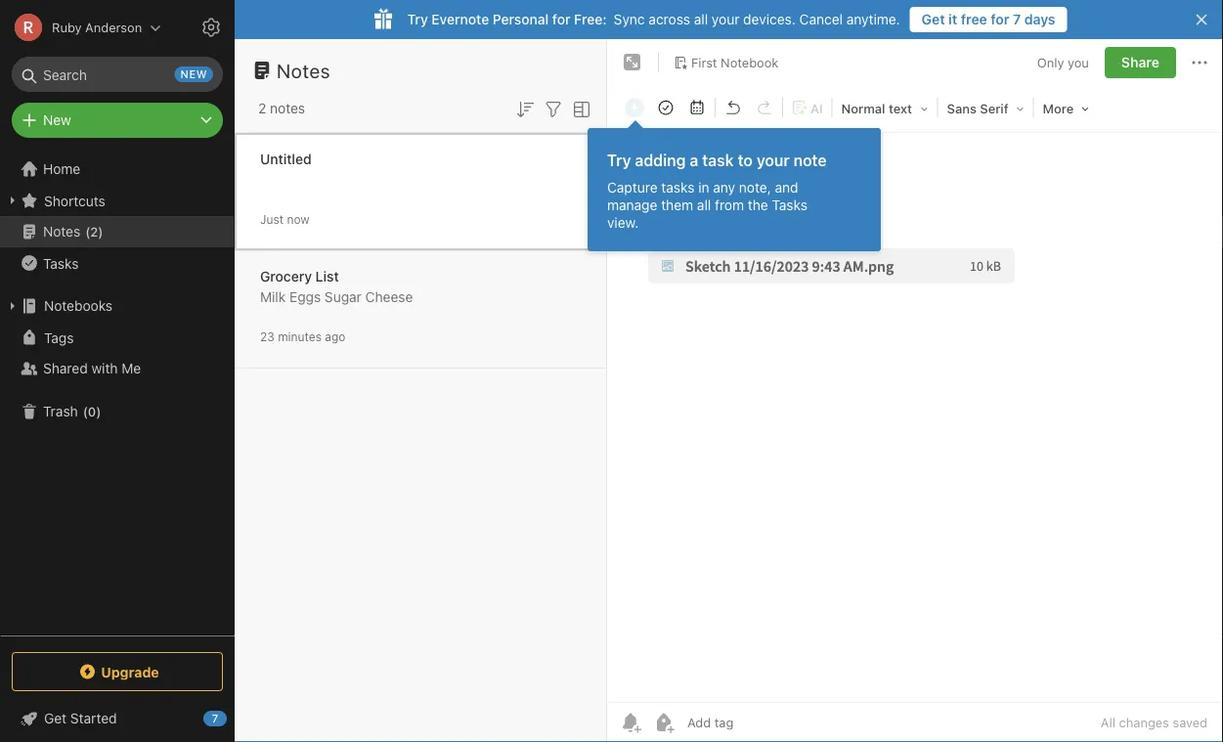 Task type: vqa. For each thing, say whether or not it's contained in the screenshot.
WHAT'S NEW "field"
no



Task type: describe. For each thing, give the bounding box(es) containing it.
try evernote personal for free: sync across all your devices. cancel anytime.
[[407, 11, 901, 27]]

all changes saved
[[1102, 716, 1208, 730]]

shared with me
[[43, 361, 141, 377]]

notes for notes
[[277, 59, 331, 82]]

upgrade
[[101, 664, 159, 680]]

task
[[703, 151, 734, 170]]

changes
[[1120, 716, 1170, 730]]

your inside try adding a task to your note capture tasks in any note, and manage them all from the tasks view.
[[757, 151, 790, 170]]

new
[[43, 112, 71, 128]]

tree containing home
[[0, 154, 235, 635]]

notes
[[270, 100, 305, 116]]

list
[[316, 269, 339, 285]]

shortcuts
[[44, 192, 105, 209]]

new button
[[12, 103, 223, 138]]

milk eggs sugar cheese
[[260, 289, 413, 305]]

a
[[690, 151, 699, 170]]

and
[[775, 180, 799, 196]]

2 inside note list element
[[258, 100, 266, 116]]

font family image
[[941, 94, 1032, 121]]

only
[[1038, 55, 1065, 70]]

first notebook
[[692, 55, 779, 70]]

shared with me link
[[0, 353, 234, 384]]

minutes
[[278, 330, 322, 344]]

( for trash
[[83, 404, 88, 419]]

share button
[[1105, 47, 1177, 78]]

view.
[[608, 215, 639, 231]]

across
[[649, 11, 691, 27]]

just now
[[260, 213, 310, 226]]

try for adding
[[608, 151, 632, 170]]

23 minutes ago
[[260, 330, 346, 344]]

me
[[122, 361, 141, 377]]

tags
[[44, 329, 74, 346]]

grocery list
[[260, 269, 339, 285]]

note,
[[740, 180, 772, 196]]

get
[[922, 11, 946, 27]]

tasks button
[[0, 248, 234, 279]]

any
[[714, 180, 736, 196]]

with
[[91, 361, 118, 377]]

Note Editor text field
[[608, 133, 1224, 702]]

personal
[[493, 11, 549, 27]]

just
[[260, 213, 284, 226]]

saved
[[1173, 716, 1208, 730]]

more image
[[1037, 94, 1097, 121]]

them
[[662, 197, 694, 213]]

Search text field
[[25, 57, 209, 92]]

0
[[88, 404, 96, 419]]

upgrade button
[[12, 653, 223, 692]]

settings image
[[200, 16, 223, 39]]

get it free for 7 days
[[922, 11, 1056, 27]]

for for 7
[[991, 11, 1010, 27]]

you
[[1068, 55, 1090, 70]]

all inside try adding a task to your note capture tasks in any note, and manage them all from the tasks view.
[[697, 197, 712, 213]]

capture
[[608, 180, 658, 196]]

grocery
[[260, 269, 312, 285]]

only you
[[1038, 55, 1090, 70]]

) for trash
[[96, 404, 101, 419]]

sync
[[614, 11, 645, 27]]

tags button
[[0, 322, 234, 353]]



Task type: locate. For each thing, give the bounding box(es) containing it.
)
[[98, 224, 103, 239], [96, 404, 101, 419]]

try left evernote
[[407, 11, 428, 27]]

notes ( 2 )
[[43, 224, 103, 240]]

) down shortcuts button
[[98, 224, 103, 239]]

( down shortcuts
[[85, 224, 90, 239]]

1 horizontal spatial notes
[[277, 59, 331, 82]]

devices.
[[744, 11, 796, 27]]

try adding a task to your note capture tasks in any note, and manage them all from the tasks view.
[[608, 151, 827, 231]]

sugar
[[325, 289, 362, 305]]

insert image
[[620, 94, 650, 121]]

cancel
[[800, 11, 843, 27]]

try up capture
[[608, 151, 632, 170]]

0 vertical spatial 2
[[258, 100, 266, 116]]

1 vertical spatial tasks
[[43, 255, 79, 271]]

add a reminder image
[[619, 711, 643, 735]]

notebook
[[721, 55, 779, 70]]

1 vertical spatial )
[[96, 404, 101, 419]]

) inside trash ( 0 )
[[96, 404, 101, 419]]

2
[[258, 100, 266, 116], [90, 224, 98, 239]]

all
[[694, 11, 708, 27], [697, 197, 712, 213]]

days
[[1025, 11, 1056, 27]]

expand notebooks image
[[5, 298, 21, 314]]

for left 7
[[991, 11, 1010, 27]]

1 for from the left
[[553, 11, 571, 27]]

1 vertical spatial (
[[83, 404, 88, 419]]

your
[[712, 11, 740, 27], [757, 151, 790, 170]]

calendar event image
[[684, 94, 711, 121]]

anytime.
[[847, 11, 901, 27]]

0 vertical spatial (
[[85, 224, 90, 239]]

notes inside note list element
[[277, 59, 331, 82]]

1 vertical spatial your
[[757, 151, 790, 170]]

untitled
[[260, 151, 312, 167]]

1 horizontal spatial for
[[991, 11, 1010, 27]]

home
[[43, 161, 80, 177]]

23
[[260, 330, 275, 344]]

for for free:
[[553, 11, 571, 27]]

it
[[949, 11, 958, 27]]

tasks down notes ( 2 )
[[43, 255, 79, 271]]

first
[[692, 55, 718, 70]]

shortcuts button
[[0, 185, 234, 216]]

0 vertical spatial notes
[[277, 59, 331, 82]]

evernote
[[432, 11, 489, 27]]

your right to in the right of the page
[[757, 151, 790, 170]]

tasks
[[662, 180, 695, 196]]

from
[[715, 197, 745, 213]]

1 horizontal spatial try
[[608, 151, 632, 170]]

) right trash
[[96, 404, 101, 419]]

heading level image
[[835, 94, 936, 121]]

7
[[1014, 11, 1022, 27]]

0 horizontal spatial notes
[[43, 224, 80, 240]]

note list element
[[235, 39, 608, 743]]

2 inside notes ( 2 )
[[90, 224, 98, 239]]

2 notes
[[258, 100, 305, 116]]

all right across
[[694, 11, 708, 27]]

1 horizontal spatial tasks
[[772, 197, 808, 213]]

1 vertical spatial try
[[608, 151, 632, 170]]

try inside try adding a task to your note capture tasks in any note, and manage them all from the tasks view.
[[608, 151, 632, 170]]

1 horizontal spatial 2
[[258, 100, 266, 116]]

2 down shortcuts
[[90, 224, 98, 239]]

milk
[[260, 289, 286, 305]]

1 vertical spatial 2
[[90, 224, 98, 239]]

trash
[[43, 404, 78, 420]]

( inside trash ( 0 )
[[83, 404, 88, 419]]

adding
[[635, 151, 686, 170]]

undo image
[[720, 94, 747, 121]]

note window element
[[608, 39, 1224, 743]]

cheese
[[366, 289, 413, 305]]

0 horizontal spatial your
[[712, 11, 740, 27]]

trash ( 0 )
[[43, 404, 101, 420]]

shared
[[43, 361, 88, 377]]

get it free for 7 days button
[[911, 7, 1068, 32]]

(
[[85, 224, 90, 239], [83, 404, 88, 419]]

) for notes
[[98, 224, 103, 239]]

0 horizontal spatial try
[[407, 11, 428, 27]]

notebooks
[[44, 298, 113, 314]]

ago
[[325, 330, 346, 344]]

free
[[962, 11, 988, 27]]

for inside button
[[991, 11, 1010, 27]]

tasks inside button
[[43, 255, 79, 271]]

now
[[287, 213, 310, 226]]

tree
[[0, 154, 235, 635]]

eggs
[[290, 289, 321, 305]]

None search field
[[25, 57, 209, 92]]

the
[[748, 197, 769, 213]]

( inside notes ( 2 )
[[85, 224, 90, 239]]

share
[[1122, 54, 1160, 70]]

1 vertical spatial notes
[[43, 224, 80, 240]]

in
[[699, 180, 710, 196]]

notebooks link
[[0, 291, 234, 322]]

home link
[[0, 154, 235, 185]]

tasks
[[772, 197, 808, 213], [43, 255, 79, 271]]

manage
[[608, 197, 658, 213]]

) inside notes ( 2 )
[[98, 224, 103, 239]]

all down the in at the top of the page
[[697, 197, 712, 213]]

notes
[[277, 59, 331, 82], [43, 224, 80, 240]]

0 vertical spatial )
[[98, 224, 103, 239]]

for left free:
[[553, 11, 571, 27]]

notes for notes ( 2 )
[[43, 224, 80, 240]]

expand note image
[[621, 51, 645, 74]]

0 vertical spatial tasks
[[772, 197, 808, 213]]

0 vertical spatial all
[[694, 11, 708, 27]]

tasks down and
[[772, 197, 808, 213]]

add tag image
[[653, 711, 676, 735]]

notes down shortcuts
[[43, 224, 80, 240]]

task image
[[653, 94, 680, 121]]

( for notes
[[85, 224, 90, 239]]

for
[[553, 11, 571, 27], [991, 11, 1010, 27]]

first notebook button
[[667, 49, 786, 76]]

2 for from the left
[[991, 11, 1010, 27]]

try
[[407, 11, 428, 27], [608, 151, 632, 170]]

all
[[1102, 716, 1116, 730]]

( right trash
[[83, 404, 88, 419]]

note
[[794, 151, 827, 170]]

0 horizontal spatial 2
[[90, 224, 98, 239]]

notes up notes
[[277, 59, 331, 82]]

free:
[[574, 11, 607, 27]]

1 vertical spatial all
[[697, 197, 712, 213]]

0 horizontal spatial for
[[553, 11, 571, 27]]

2 left notes
[[258, 100, 266, 116]]

your up 'first notebook' button at top right
[[712, 11, 740, 27]]

0 horizontal spatial tasks
[[43, 255, 79, 271]]

0 vertical spatial try
[[407, 11, 428, 27]]

to
[[738, 151, 753, 170]]

0 vertical spatial your
[[712, 11, 740, 27]]

1 horizontal spatial your
[[757, 151, 790, 170]]

tasks inside try adding a task to your note capture tasks in any note, and manage them all from the tasks view.
[[772, 197, 808, 213]]

try for evernote
[[407, 11, 428, 27]]



